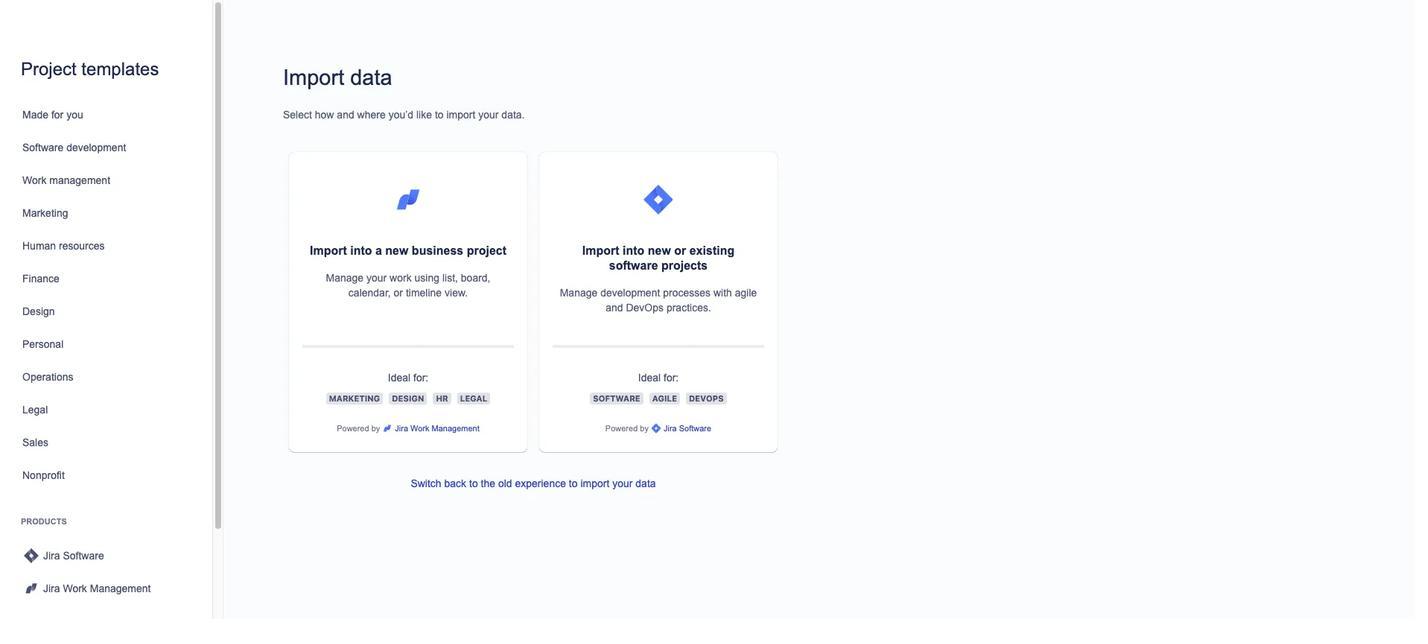 Task type: describe. For each thing, give the bounding box(es) containing it.
operations button
[[13, 362, 202, 392]]

by for a
[[372, 424, 380, 433]]

existing
[[690, 244, 735, 257]]

work
[[390, 272, 412, 284]]

devops
[[689, 393, 724, 403]]

or inside import into new or existing software projects
[[675, 244, 687, 257]]

jira work management inside the jira work management button
[[43, 583, 151, 595]]

1 horizontal spatial to
[[469, 478, 478, 490]]

made for you button
[[13, 100, 202, 130]]

software
[[609, 259, 658, 272]]

jira software button
[[13, 541, 202, 571]]

work management
[[22, 174, 110, 186]]

jira work management link
[[395, 417, 480, 440]]

work inside work management button
[[22, 174, 47, 186]]

devops
[[626, 302, 664, 314]]

software development
[[22, 142, 126, 154]]

nonprofit
[[22, 469, 65, 481]]

powered by for import into a new business project
[[337, 424, 380, 433]]

work inside the jira work management button
[[63, 583, 87, 595]]

timeline
[[406, 287, 442, 299]]

management
[[49, 174, 110, 186]]

your for select how and where you'd like to import your data.
[[479, 109, 499, 121]]

select how and where you'd like to import your data.
[[283, 109, 525, 121]]

finance
[[22, 273, 59, 285]]

you
[[66, 109, 83, 121]]

design button
[[13, 297, 202, 326]]

the
[[481, 478, 496, 490]]

1 new from the left
[[385, 244, 409, 257]]

powered for import into a new business project
[[337, 424, 369, 433]]

marketing inside button
[[22, 207, 68, 219]]

software left agile
[[593, 393, 641, 403]]

view.
[[445, 287, 468, 299]]

0 vertical spatial jira work management image
[[390, 182, 426, 218]]

0 horizontal spatial data
[[350, 66, 392, 89]]

templates
[[81, 59, 159, 79]]

human
[[22, 240, 56, 252]]

import into a new business project
[[310, 244, 507, 257]]

project templates
[[21, 59, 159, 79]]

experience
[[515, 478, 566, 490]]

business
[[412, 244, 464, 257]]

or inside the manage your work using list, board, calendar, or timeline view.
[[394, 287, 403, 299]]

software down the made at the left top of the page
[[22, 142, 64, 154]]

powered by for import into new or existing software projects
[[606, 424, 649, 433]]

nonprofit button
[[13, 461, 202, 490]]

switch back to the old experience to import your data link
[[411, 476, 656, 491]]

work management button
[[13, 165, 202, 195]]

development for manage
[[601, 287, 660, 299]]

operations
[[22, 371, 73, 383]]

human resources button
[[13, 231, 202, 261]]

made
[[22, 109, 48, 121]]

import for import into new or existing software projects
[[583, 244, 620, 257]]

jira work management image for the jira work management button
[[22, 580, 40, 598]]

1 vertical spatial marketing
[[329, 393, 380, 403]]

like
[[417, 109, 432, 121]]

development for software
[[66, 142, 126, 154]]

back
[[445, 478, 467, 490]]

1 vertical spatial jira work management image
[[382, 423, 394, 434]]

1 vertical spatial jira work management image
[[382, 423, 394, 434]]

calendar,
[[349, 287, 391, 299]]

made for you
[[22, 109, 83, 121]]

practices.
[[667, 302, 712, 314]]

for: for software
[[664, 372, 679, 384]]

agile
[[735, 287, 757, 299]]

powered for import into new or existing software projects
[[606, 424, 638, 433]]

your inside the manage your work using list, board, calendar, or timeline view.
[[367, 272, 387, 284]]

software up the jira work management button
[[63, 550, 104, 562]]

into for new
[[623, 244, 645, 257]]

for: for project
[[414, 372, 429, 384]]

ideal for new
[[638, 372, 661, 384]]



Task type: vqa. For each thing, say whether or not it's contained in the screenshot.
'ggg-4' link
no



Task type: locate. For each thing, give the bounding box(es) containing it.
0 horizontal spatial ideal
[[388, 372, 411, 384]]

you'd
[[389, 109, 414, 121]]

development up devops
[[601, 287, 660, 299]]

project
[[467, 244, 507, 257]]

jira software link
[[664, 417, 712, 440]]

1 horizontal spatial jira software
[[664, 424, 712, 433]]

and inside the manage development processes with agile and devops practices.
[[606, 302, 623, 314]]

1 vertical spatial legal
[[22, 404, 48, 416]]

legal inside button
[[22, 404, 48, 416]]

jira work management image
[[390, 182, 426, 218], [382, 423, 394, 434], [22, 580, 40, 598]]

1 vertical spatial development
[[601, 287, 660, 299]]

2 by from the left
[[640, 424, 649, 433]]

2 ideal from the left
[[638, 372, 661, 384]]

0 vertical spatial import
[[447, 109, 476, 121]]

and left devops
[[606, 302, 623, 314]]

into inside import into new or existing software projects
[[623, 244, 645, 257]]

legal up sales
[[22, 404, 48, 416]]

0 horizontal spatial management
[[90, 583, 151, 595]]

0 horizontal spatial work
[[22, 174, 47, 186]]

jira work management image left jira work management 'link'
[[382, 423, 394, 434]]

2 vertical spatial work
[[63, 583, 87, 595]]

1 vertical spatial data
[[636, 478, 656, 490]]

products
[[21, 517, 67, 526]]

software development button
[[13, 133, 202, 162]]

ideal for: for software
[[638, 372, 679, 384]]

import
[[283, 66, 344, 89], [310, 244, 347, 257], [583, 244, 620, 257]]

work left management
[[22, 174, 47, 186]]

manage inside the manage development processes with agile and devops practices.
[[560, 287, 598, 299]]

select
[[283, 109, 312, 121]]

manage for import into new or existing software projects
[[560, 287, 598, 299]]

2 horizontal spatial your
[[613, 478, 633, 490]]

0 vertical spatial design
[[22, 306, 55, 317]]

sales button
[[13, 428, 202, 458]]

into up software
[[623, 244, 645, 257]]

2 vertical spatial jira work management image
[[22, 580, 40, 598]]

0 vertical spatial your
[[479, 109, 499, 121]]

0 horizontal spatial development
[[66, 142, 126, 154]]

1 horizontal spatial and
[[606, 302, 623, 314]]

1 horizontal spatial manage
[[560, 287, 598, 299]]

import left a
[[310, 244, 347, 257]]

2 vertical spatial jira work management image
[[22, 580, 40, 598]]

human resources
[[22, 240, 105, 252]]

development up work management button
[[66, 142, 126, 154]]

hr
[[436, 393, 448, 403]]

switch back to the old experience to import your data
[[411, 478, 656, 490]]

personal
[[22, 338, 64, 350]]

0 horizontal spatial ideal for:
[[388, 372, 429, 384]]

2 powered from the left
[[606, 424, 638, 433]]

jira work management button
[[13, 574, 202, 604]]

2 horizontal spatial to
[[569, 478, 578, 490]]

personal button
[[13, 329, 202, 359]]

jira software
[[664, 424, 712, 433], [43, 550, 104, 562]]

marketing
[[22, 207, 68, 219], [329, 393, 380, 403]]

1 horizontal spatial management
[[432, 424, 480, 433]]

1 horizontal spatial new
[[648, 244, 671, 257]]

and
[[337, 109, 355, 121], [606, 302, 623, 314]]

0 horizontal spatial legal
[[22, 404, 48, 416]]

0 vertical spatial legal
[[460, 393, 488, 403]]

1 horizontal spatial by
[[640, 424, 649, 433]]

manage development processes with agile and devops practices.
[[560, 287, 757, 314]]

by for new
[[640, 424, 649, 433]]

jira software inside button
[[43, 550, 104, 562]]

import data
[[283, 66, 392, 89]]

to for you'd
[[435, 109, 444, 121]]

jira software image
[[641, 182, 677, 218], [641, 182, 677, 218], [650, 423, 662, 434], [650, 423, 662, 434]]

import for experience
[[581, 478, 610, 490]]

0 vertical spatial and
[[337, 109, 355, 121]]

list,
[[443, 272, 458, 284]]

1 horizontal spatial powered by
[[606, 424, 649, 433]]

software
[[22, 142, 64, 154], [593, 393, 641, 403], [679, 424, 712, 433], [63, 550, 104, 562]]

jira work management
[[395, 424, 480, 433], [43, 583, 151, 595]]

manage your work using list, board, calendar, or timeline view.
[[326, 272, 491, 299]]

ideal for a
[[388, 372, 411, 384]]

new inside import into new or existing software projects
[[648, 244, 671, 257]]

ideal up agile
[[638, 372, 661, 384]]

projects
[[662, 259, 708, 272]]

import right experience
[[581, 478, 610, 490]]

jira software image
[[22, 547, 40, 565], [22, 547, 40, 565]]

0 horizontal spatial import
[[447, 109, 476, 121]]

agile
[[653, 393, 677, 403]]

2 ideal for: from the left
[[638, 372, 679, 384]]

1 horizontal spatial powered
[[606, 424, 638, 433]]

1 horizontal spatial ideal
[[638, 372, 661, 384]]

work up switch
[[411, 424, 430, 433]]

for: up agile
[[664, 372, 679, 384]]

import for import data
[[283, 66, 344, 89]]

design
[[22, 306, 55, 317], [392, 393, 424, 403]]

processes
[[663, 287, 711, 299]]

0 horizontal spatial marketing
[[22, 207, 68, 219]]

jira work management down jira software button
[[43, 583, 151, 595]]

by left jira software link
[[640, 424, 649, 433]]

0 horizontal spatial for:
[[414, 372, 429, 384]]

management down jira software button
[[90, 583, 151, 595]]

1 horizontal spatial or
[[675, 244, 687, 257]]

0 vertical spatial jira work management
[[395, 424, 480, 433]]

jira work management image for the topmost jira work management icon
[[390, 182, 426, 218]]

1 horizontal spatial legal
[[460, 393, 488, 403]]

import right "like"
[[447, 109, 476, 121]]

1 vertical spatial jira software
[[43, 550, 104, 562]]

1 horizontal spatial development
[[601, 287, 660, 299]]

manage
[[326, 272, 364, 284], [560, 287, 598, 299]]

for:
[[414, 372, 429, 384], [664, 372, 679, 384]]

1 vertical spatial jira work management
[[43, 583, 151, 595]]

1 horizontal spatial ideal for:
[[638, 372, 679, 384]]

or
[[675, 244, 687, 257], [394, 287, 403, 299]]

0 horizontal spatial manage
[[326, 272, 364, 284]]

jira work management image up import into a new business project
[[390, 182, 426, 218]]

using
[[415, 272, 440, 284]]

1 horizontal spatial for:
[[664, 372, 679, 384]]

1 vertical spatial work
[[411, 424, 430, 433]]

your for switch back to the old experience to import your data
[[613, 478, 633, 490]]

1 horizontal spatial marketing
[[329, 393, 380, 403]]

1 horizontal spatial work
[[63, 583, 87, 595]]

data
[[350, 66, 392, 89], [636, 478, 656, 490]]

1 powered by from the left
[[337, 424, 380, 433]]

2 powered by from the left
[[606, 424, 649, 433]]

1 into from the left
[[350, 244, 372, 257]]

0 horizontal spatial powered
[[337, 424, 369, 433]]

data inside switch back to the old experience to import your data link
[[636, 478, 656, 490]]

jira work management image down products
[[22, 580, 40, 598]]

powered by
[[337, 424, 380, 433], [606, 424, 649, 433]]

jira work management image up import into a new business project
[[390, 182, 426, 218]]

work
[[22, 174, 47, 186], [411, 424, 430, 433], [63, 583, 87, 595]]

1 for: from the left
[[414, 372, 429, 384]]

management
[[432, 424, 480, 433], [90, 583, 151, 595]]

into left a
[[350, 244, 372, 257]]

how
[[315, 109, 334, 121]]

marketing button
[[13, 198, 202, 228]]

1 vertical spatial manage
[[560, 287, 598, 299]]

jira
[[395, 424, 408, 433], [664, 424, 677, 433], [43, 550, 60, 562], [43, 583, 60, 595]]

import for like
[[447, 109, 476, 121]]

0 vertical spatial jira software
[[664, 424, 712, 433]]

2 vertical spatial your
[[613, 478, 633, 490]]

jira software down devops
[[664, 424, 712, 433]]

2 for: from the left
[[664, 372, 679, 384]]

0 horizontal spatial design
[[22, 306, 55, 317]]

into
[[350, 244, 372, 257], [623, 244, 645, 257]]

1 horizontal spatial import
[[581, 478, 610, 490]]

by left jira work management 'link'
[[372, 424, 380, 433]]

0 horizontal spatial jira work management
[[43, 583, 151, 595]]

1 horizontal spatial your
[[479, 109, 499, 121]]

1 horizontal spatial data
[[636, 478, 656, 490]]

to right "like"
[[435, 109, 444, 121]]

development inside button
[[66, 142, 126, 154]]

to for old
[[569, 478, 578, 490]]

manage inside the manage your work using list, board, calendar, or timeline view.
[[326, 272, 364, 284]]

new up projects
[[648, 244, 671, 257]]

design left hr
[[392, 393, 424, 403]]

import up the how
[[283, 66, 344, 89]]

0 vertical spatial management
[[432, 424, 480, 433]]

0 horizontal spatial and
[[337, 109, 355, 121]]

0 vertical spatial manage
[[326, 272, 364, 284]]

or up projects
[[675, 244, 687, 257]]

1 ideal for: from the left
[[388, 372, 429, 384]]

jira work management image inside button
[[22, 580, 40, 598]]

jira work management image inside button
[[22, 580, 40, 598]]

import for import into a new business project
[[310, 244, 347, 257]]

legal right hr
[[460, 393, 488, 403]]

a
[[376, 244, 382, 257]]

1 vertical spatial management
[[90, 583, 151, 595]]

0 horizontal spatial into
[[350, 244, 372, 257]]

powered
[[337, 424, 369, 433], [606, 424, 638, 433]]

your
[[479, 109, 499, 121], [367, 272, 387, 284], [613, 478, 633, 490]]

where
[[357, 109, 386, 121]]

board,
[[461, 272, 491, 284]]

finance button
[[13, 264, 202, 294]]

0 vertical spatial marketing
[[22, 207, 68, 219]]

2 into from the left
[[623, 244, 645, 257]]

work down jira software button
[[63, 583, 87, 595]]

resources
[[59, 240, 105, 252]]

data.
[[502, 109, 525, 121]]

1 vertical spatial and
[[606, 302, 623, 314]]

development
[[66, 142, 126, 154], [601, 287, 660, 299]]

1 powered from the left
[[337, 424, 369, 433]]

software down devops
[[679, 424, 712, 433]]

1 vertical spatial your
[[367, 272, 387, 284]]

1 horizontal spatial design
[[392, 393, 424, 403]]

to right experience
[[569, 478, 578, 490]]

1 by from the left
[[372, 424, 380, 433]]

ideal for: up agile
[[638, 372, 679, 384]]

management inside 'link'
[[432, 424, 480, 433]]

1 vertical spatial or
[[394, 287, 403, 299]]

for
[[51, 109, 64, 121]]

jira work management image down products
[[22, 580, 40, 598]]

or down work
[[394, 287, 403, 299]]

ideal for: for project
[[388, 372, 429, 384]]

0 horizontal spatial your
[[367, 272, 387, 284]]

0 horizontal spatial to
[[435, 109, 444, 121]]

import inside import into new or existing software projects
[[583, 244, 620, 257]]

0 vertical spatial development
[[66, 142, 126, 154]]

0 vertical spatial or
[[675, 244, 687, 257]]

to
[[435, 109, 444, 121], [469, 478, 478, 490], [569, 478, 578, 490]]

to left the
[[469, 478, 478, 490]]

design inside 'design' button
[[22, 306, 55, 317]]

0 horizontal spatial new
[[385, 244, 409, 257]]

for: up jira work management 'link'
[[414, 372, 429, 384]]

with
[[714, 287, 732, 299]]

old
[[498, 478, 512, 490]]

work inside jira work management 'link'
[[411, 424, 430, 433]]

0 horizontal spatial jira software
[[43, 550, 104, 562]]

jira work management image left jira work management 'link'
[[382, 423, 394, 434]]

import
[[447, 109, 476, 121], [581, 478, 610, 490]]

jira work management image
[[390, 182, 426, 218], [382, 423, 394, 434], [22, 580, 40, 598]]

development inside the manage development processes with agile and devops practices.
[[601, 287, 660, 299]]

0 vertical spatial work
[[22, 174, 47, 186]]

0 horizontal spatial or
[[394, 287, 403, 299]]

ideal for: up jira work management 'link'
[[388, 372, 429, 384]]

new right a
[[385, 244, 409, 257]]

2 new from the left
[[648, 244, 671, 257]]

manage for import into a new business project
[[326, 272, 364, 284]]

design down finance
[[22, 306, 55, 317]]

1 ideal from the left
[[388, 372, 411, 384]]

jira software down products
[[43, 550, 104, 562]]

legal
[[460, 393, 488, 403], [22, 404, 48, 416]]

sales
[[22, 437, 48, 449]]

into for a
[[350, 244, 372, 257]]

0 vertical spatial data
[[350, 66, 392, 89]]

2 horizontal spatial work
[[411, 424, 430, 433]]

management inside button
[[90, 583, 151, 595]]

by
[[372, 424, 380, 433], [640, 424, 649, 433]]

jira work management down hr
[[395, 424, 480, 433]]

1 vertical spatial import
[[581, 478, 610, 490]]

new
[[385, 244, 409, 257], [648, 244, 671, 257]]

management down hr
[[432, 424, 480, 433]]

import up software
[[583, 244, 620, 257]]

ideal
[[388, 372, 411, 384], [638, 372, 661, 384]]

1 horizontal spatial into
[[623, 244, 645, 257]]

0 vertical spatial jira work management image
[[390, 182, 426, 218]]

1 vertical spatial design
[[392, 393, 424, 403]]

0 horizontal spatial by
[[372, 424, 380, 433]]

import into new or existing software projects
[[583, 244, 735, 272]]

jira inside 'link'
[[395, 424, 408, 433]]

and right the how
[[337, 109, 355, 121]]

ideal up jira work management 'link'
[[388, 372, 411, 384]]

switch
[[411, 478, 442, 490]]

project
[[21, 59, 77, 79]]

legal button
[[13, 395, 202, 425]]

1 horizontal spatial jira work management
[[395, 424, 480, 433]]

0 horizontal spatial powered by
[[337, 424, 380, 433]]



